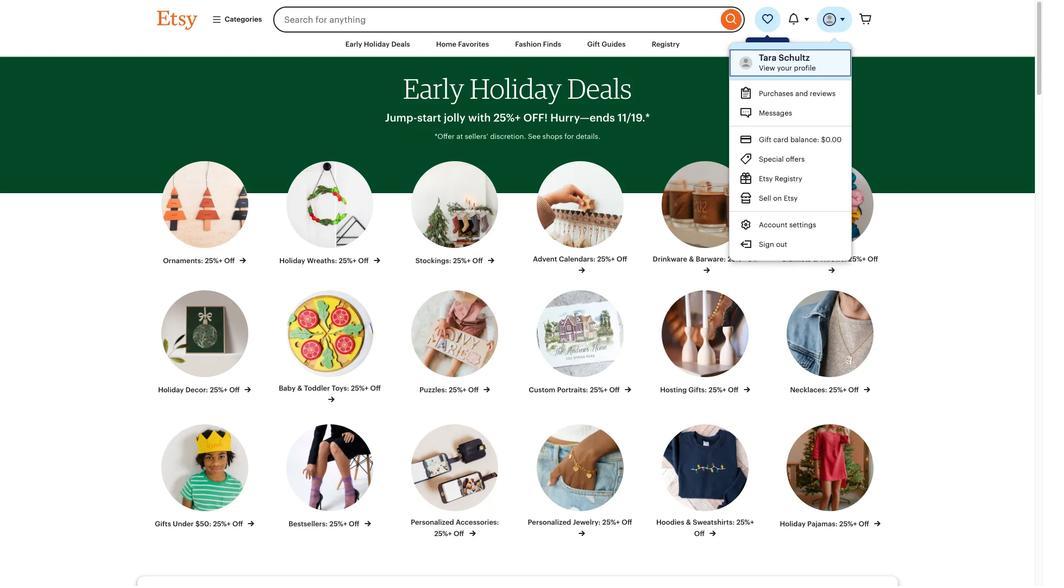 Task type: locate. For each thing, give the bounding box(es) containing it.
personalized left jewelry:
[[528, 519, 571, 527]]

25%+ inside personalized accessories: 25%+ off
[[434, 530, 452, 539]]

deals left home
[[391, 40, 410, 48]]

deals
[[391, 40, 410, 48], [567, 72, 632, 106]]

etsy registry link
[[730, 169, 852, 189]]

hosting gifts: 25%+ off
[[660, 386, 740, 395]]

advent
[[533, 255, 557, 264]]

jump-
[[385, 112, 417, 124]]

jolly
[[444, 112, 466, 124]]

off right necklaces: on the right bottom of the page
[[848, 386, 859, 395]]

1 vertical spatial etsy
[[784, 194, 798, 203]]

*offer at sellers' discretion. see shops for details.
[[435, 133, 600, 141]]

0 horizontal spatial deals
[[391, 40, 410, 48]]

necklaces: 25%+ off link
[[778, 291, 883, 396]]

etsy up sell
[[759, 175, 773, 183]]

0 vertical spatial tara schultz's avatar image
[[823, 13, 836, 26]]

schultz
[[779, 53, 810, 63]]

drinkware
[[653, 255, 687, 264]]

baby
[[279, 385, 296, 393]]

your
[[777, 64, 792, 72]]

& for blankets
[[813, 255, 818, 264]]

profile
[[794, 64, 816, 72]]

None search field
[[273, 7, 745, 33]]

& inside "link"
[[297, 385, 302, 393]]

holiday wreaths: 25%+ off
[[279, 257, 370, 265]]

registry up "sell on etsy" link
[[775, 175, 802, 183]]

1 vertical spatial early
[[403, 72, 464, 106]]

view
[[759, 64, 775, 72]]

deals inside 'link'
[[391, 40, 410, 48]]

account settings
[[759, 221, 816, 229]]

& left throws:
[[813, 255, 818, 264]]

registry right guides on the top
[[652, 40, 680, 48]]

1 horizontal spatial deals
[[567, 72, 632, 106]]

hoodies & sweatshirts: 25%+ off link
[[652, 425, 758, 540]]

necklaces: 25%+ off
[[790, 386, 861, 395]]

Search for anything text field
[[273, 7, 718, 33]]

off right toys:
[[370, 385, 381, 393]]

off right jewelry:
[[622, 519, 632, 527]]

purchases and reviews link
[[730, 84, 852, 103]]

personalized inside personalized accessories: 25%+ off
[[411, 519, 454, 527]]

off right stockings:
[[472, 257, 483, 265]]

registry link
[[644, 35, 688, 54]]

tara schultz's avatar image
[[823, 13, 836, 26], [740, 57, 753, 70]]

gift left guides on the top
[[587, 40, 600, 48]]

special
[[759, 155, 784, 163]]

etsy right on
[[784, 194, 798, 203]]

0 vertical spatial registry
[[652, 40, 680, 48]]

0 horizontal spatial early
[[345, 40, 362, 48]]

0 vertical spatial etsy
[[759, 175, 773, 183]]

registry inside "link"
[[652, 40, 680, 48]]

favorites
[[458, 40, 489, 48]]

gift guides link
[[579, 35, 634, 54]]

barware:
[[696, 255, 726, 264]]

advent calendars: 25%+ off link
[[527, 161, 633, 276]]

for
[[565, 133, 574, 141]]

gift inside tara schultz banner
[[759, 136, 772, 144]]

baby & toddler toys: 25%+ off link
[[277, 291, 383, 405]]

gift inside menu bar
[[587, 40, 600, 48]]

early holiday deals inside 'link'
[[345, 40, 410, 48]]

& left barware:
[[689, 255, 694, 264]]

toddler
[[304, 385, 330, 393]]

& right baby
[[297, 385, 302, 393]]

1 horizontal spatial tara schultz's avatar image
[[823, 13, 836, 26]]

0 horizontal spatial gift
[[587, 40, 600, 48]]

purchases and reviews
[[759, 90, 836, 98]]

& right hoodies
[[686, 519, 691, 527]]

1 horizontal spatial early
[[403, 72, 464, 106]]

registry inside tara schultz banner
[[775, 175, 802, 183]]

off down 'sign out' link at right top
[[747, 255, 758, 264]]

settings
[[789, 221, 816, 229]]

calendars:
[[559, 255, 596, 264]]

bestsellers:
[[289, 521, 328, 529]]

holiday pajamas: 25%+ off
[[780, 521, 871, 529]]

0 horizontal spatial personalized
[[411, 519, 454, 527]]

sweatshirts:
[[693, 519, 735, 527]]

stockings:
[[415, 257, 451, 265]]

0 horizontal spatial registry
[[652, 40, 680, 48]]

1 horizontal spatial etsy
[[784, 194, 798, 203]]

under
[[173, 521, 194, 529]]

off down sweatshirts:
[[694, 530, 705, 539]]

0 vertical spatial early holiday deals
[[345, 40, 410, 48]]

finds
[[543, 40, 561, 48]]

off
[[617, 255, 627, 264], [747, 255, 758, 264], [868, 255, 878, 264], [224, 257, 235, 265], [358, 257, 369, 265], [472, 257, 483, 265], [370, 385, 381, 393], [229, 386, 240, 395], [468, 386, 479, 395], [609, 386, 620, 395], [728, 386, 739, 395], [848, 386, 859, 395], [622, 519, 632, 527], [232, 521, 243, 529], [349, 521, 359, 529], [859, 521, 869, 529], [454, 530, 464, 539], [694, 530, 705, 539]]

early inside "main content"
[[403, 72, 464, 106]]

gifts under $50: 25%+ off
[[155, 521, 245, 529]]

2 personalized from the left
[[528, 519, 571, 527]]

gift card balance: $ 0.00
[[759, 136, 842, 144]]

gifts:
[[689, 386, 707, 395]]

sellers'
[[465, 133, 488, 141]]

off inside hoodies & sweatshirts: 25%+ off
[[694, 530, 705, 539]]

puzzles: 25%+ off
[[420, 386, 481, 395]]

bestsellers: 25%+ off link
[[277, 425, 383, 530]]

reviews
[[810, 90, 836, 98]]

account
[[759, 221, 788, 229]]

bestsellers: 25%+ off
[[289, 521, 361, 529]]

puzzles: 25%+ off link
[[402, 291, 508, 396]]

1 personalized from the left
[[411, 519, 454, 527]]

wreaths:
[[307, 257, 337, 265]]

at
[[457, 133, 463, 141]]

tara schultz's avatar image left view
[[740, 57, 753, 70]]

11/19.*
[[618, 112, 650, 124]]

puzzles:
[[420, 386, 447, 395]]

and
[[795, 90, 808, 98]]

1 horizontal spatial personalized
[[528, 519, 571, 527]]

0 horizontal spatial etsy
[[759, 175, 773, 183]]

holiday pajamas: 25%+ off link
[[778, 425, 883, 530]]

1 vertical spatial registry
[[775, 175, 802, 183]]

holiday inside 'link'
[[364, 40, 390, 48]]

off right ornaments:
[[224, 257, 235, 265]]

custom
[[529, 386, 555, 395]]

early
[[345, 40, 362, 48], [403, 72, 464, 106]]

gift guides
[[587, 40, 626, 48]]

early holiday deals main content
[[0, 57, 1035, 587]]

fashion
[[515, 40, 541, 48]]

$
[[821, 136, 826, 144]]

0 horizontal spatial tara schultz's avatar image
[[740, 57, 753, 70]]

decor:
[[186, 386, 208, 395]]

off down the accessories:
[[454, 530, 464, 539]]

0 vertical spatial early
[[345, 40, 362, 48]]

off right decor:
[[229, 386, 240, 395]]

off right $50:
[[232, 521, 243, 529]]

0 vertical spatial deals
[[391, 40, 410, 48]]

gift left "card"
[[759, 136, 772, 144]]

early holiday deals
[[345, 40, 410, 48], [403, 72, 632, 106]]

registry
[[652, 40, 680, 48], [775, 175, 802, 183]]

deals up "hurry—ends"
[[567, 72, 632, 106]]

25%+ inside "link"
[[351, 385, 369, 393]]

$50:
[[195, 521, 211, 529]]

1 horizontal spatial gift
[[759, 136, 772, 144]]

& inside hoodies & sweatshirts: 25%+ off
[[686, 519, 691, 527]]

1 vertical spatial early holiday deals
[[403, 72, 632, 106]]

personalized left the accessories:
[[411, 519, 454, 527]]

1 horizontal spatial registry
[[775, 175, 802, 183]]

none search field inside tara schultz banner
[[273, 7, 745, 33]]

toys:
[[332, 385, 349, 393]]

menu bar
[[137, 33, 898, 57]]

gifts
[[155, 521, 171, 529]]

25%+
[[493, 112, 521, 124], [597, 255, 615, 264], [728, 255, 745, 264], [848, 255, 866, 264], [205, 257, 223, 265], [339, 257, 356, 265], [453, 257, 471, 265], [351, 385, 369, 393], [210, 386, 228, 395], [449, 386, 467, 395], [590, 386, 608, 395], [709, 386, 726, 395], [829, 386, 847, 395], [602, 519, 620, 527], [736, 519, 754, 527], [213, 521, 231, 529], [329, 521, 347, 529], [839, 521, 857, 529], [434, 530, 452, 539]]

gift
[[587, 40, 600, 48], [759, 136, 772, 144]]

& for baby
[[297, 385, 302, 393]]

etsy registry
[[759, 175, 802, 183]]

guides
[[602, 40, 626, 48]]

0 vertical spatial gift
[[587, 40, 600, 48]]

1 vertical spatial gift
[[759, 136, 772, 144]]

menu bar containing early holiday deals
[[137, 33, 898, 57]]

see
[[528, 133, 541, 141]]

personalized for personalized jewelry: 25%+ off
[[528, 519, 571, 527]]

1 vertical spatial deals
[[567, 72, 632, 106]]

tara schultz's avatar image up view your profile element
[[823, 13, 836, 26]]

holiday wreaths: 25%+ off link
[[277, 161, 383, 266]]

throws:
[[820, 255, 847, 264]]



Task type: vqa. For each thing, say whether or not it's contained in the screenshot.
rightmost the create
no



Task type: describe. For each thing, give the bounding box(es) containing it.
off inside personalized accessories: 25%+ off
[[454, 530, 464, 539]]

necklaces:
[[790, 386, 827, 395]]

off right puzzles:
[[468, 386, 479, 395]]

stockings: 25%+ off
[[415, 257, 485, 265]]

off right "wreaths:"
[[358, 257, 369, 265]]

off inside "link"
[[370, 385, 381, 393]]

blankets & throws: 25%+ off
[[782, 255, 878, 264]]

hoodies & sweatshirts: 25%+ off
[[656, 519, 754, 539]]

fashion finds link
[[507, 35, 569, 54]]

hosting
[[660, 386, 687, 395]]

*offer
[[435, 133, 455, 141]]

card
[[774, 136, 789, 144]]

off right throws:
[[868, 255, 878, 264]]

& for hoodies
[[686, 519, 691, 527]]

holiday for holiday decor: 25%+ off
[[158, 386, 184, 395]]

0.00
[[826, 136, 842, 144]]

ornaments:
[[163, 257, 203, 265]]

off right gifts:
[[728, 386, 739, 395]]

out
[[776, 241, 787, 249]]

discretion.
[[490, 133, 526, 141]]

early holiday deals inside "main content"
[[403, 72, 632, 106]]

blankets
[[782, 255, 811, 264]]

view your profile element
[[759, 53, 842, 64]]

purchases
[[759, 90, 794, 98]]

messages
[[759, 109, 792, 117]]

holiday decor: 25%+ off
[[158, 386, 241, 395]]

stockings: 25%+ off link
[[402, 161, 508, 266]]

holiday decor: 25%+ off link
[[152, 291, 257, 396]]

start
[[417, 112, 441, 124]]

1 vertical spatial tara schultz's avatar image
[[740, 57, 753, 70]]

hurry—ends
[[550, 112, 615, 124]]

personalized for personalized accessories: 25%+ off
[[411, 519, 454, 527]]

gift for gift card balance: $ 0.00
[[759, 136, 772, 144]]

portraits:
[[557, 386, 588, 395]]

sell
[[759, 194, 772, 203]]

categories button
[[203, 10, 270, 29]]

personalized jewelry: 25%+ off link
[[527, 425, 633, 540]]

special offers link
[[730, 149, 852, 169]]

categories
[[225, 15, 262, 23]]

custom portraits: 25%+ off link
[[527, 291, 633, 396]]

home
[[436, 40, 456, 48]]

& for drinkware
[[689, 255, 694, 264]]

jewelry:
[[573, 519, 601, 527]]

hoodies
[[656, 519, 684, 527]]

off right the portraits:
[[609, 386, 620, 395]]

off right calendars:
[[617, 255, 627, 264]]

early holiday deals link
[[337, 35, 418, 54]]

deals inside "main content"
[[567, 72, 632, 106]]

drinkware & barware: 25%+ off
[[653, 255, 758, 264]]

drinkware & barware: 25%+ off link
[[652, 161, 758, 276]]

home favorites link
[[428, 35, 497, 54]]

on
[[773, 194, 782, 203]]

25%+ inside hoodies & sweatshirts: 25%+ off
[[736, 519, 754, 527]]

fashion finds
[[515, 40, 561, 48]]

shops
[[543, 133, 563, 141]]

sell on etsy
[[759, 194, 798, 203]]

off!
[[523, 112, 548, 124]]

sell on etsy link
[[730, 189, 852, 208]]

personalized accessories: 25%+ off
[[411, 519, 499, 539]]

jump-start jolly with 25%+ off! hurry—ends 11/19.*
[[385, 112, 650, 124]]

personalized jewelry: 25%+ off
[[528, 519, 632, 527]]

personalized accessories: 25%+ off link
[[402, 425, 508, 540]]

tara schultz banner
[[137, 0, 898, 261]]

ornaments: 25%+ off
[[163, 257, 237, 265]]

offers
[[786, 155, 805, 163]]

tara
[[759, 53, 777, 63]]

accessories:
[[456, 519, 499, 527]]

early inside 'link'
[[345, 40, 362, 48]]

ornaments: 25%+ off link
[[152, 161, 257, 266]]

pajamas:
[[807, 521, 838, 529]]

holiday for holiday wreaths: 25%+ off
[[279, 257, 305, 265]]

gifts under $50: 25%+ off link
[[152, 425, 257, 530]]

sign
[[759, 241, 774, 249]]

blankets & throws: 25%+ off link
[[778, 161, 883, 276]]

messages link
[[730, 103, 852, 123]]

with
[[468, 112, 491, 124]]

tara schultz view your profile
[[759, 53, 816, 72]]

off right "pajamas:"
[[859, 521, 869, 529]]

off right bestsellers:
[[349, 521, 359, 529]]

holiday for holiday pajamas: 25%+ off
[[780, 521, 806, 529]]

account settings link
[[730, 215, 852, 235]]

balance:
[[791, 136, 819, 144]]

custom portraits: 25%+ off
[[529, 386, 622, 395]]

gift for gift guides
[[587, 40, 600, 48]]

special offers
[[759, 155, 805, 163]]



